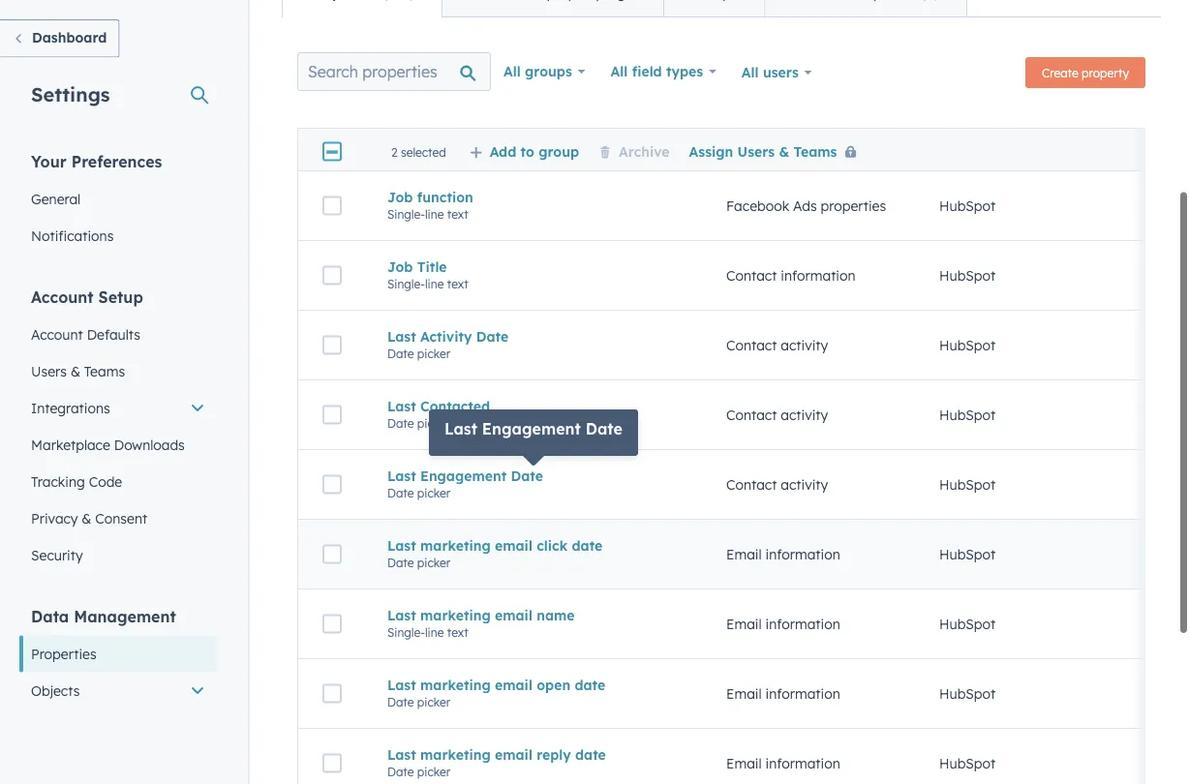Task type: vqa. For each thing, say whether or not it's contained in the screenshot.
'Search' icon
no



Task type: describe. For each thing, give the bounding box(es) containing it.
security
[[31, 547, 83, 564]]

your preferences element
[[19, 151, 217, 254]]

notifications
[[31, 227, 114, 244]]

picker inside last marketing email click date date picker
[[417, 556, 451, 570]]

single- for function
[[388, 207, 425, 222]]

hubspot for last marketing email name
[[940, 616, 996, 633]]

last marketing email name single-line text
[[388, 607, 575, 640]]

archive
[[619, 143, 670, 160]]

account for account setup
[[31, 287, 94, 307]]

contacted
[[421, 398, 490, 415]]

hubspot for job title
[[940, 267, 996, 284]]

last for last marketing email name single-line text
[[388, 607, 416, 624]]

& for consent
[[82, 510, 91, 527]]

security link
[[19, 537, 217, 574]]

last marketing email reply date date picker
[[388, 747, 606, 780]]

job for job title
[[388, 258, 413, 275]]

line for function
[[425, 207, 444, 222]]

management
[[74, 607, 176, 626]]

facebook ads properties
[[727, 197, 887, 214]]

last marketing email name button
[[388, 607, 680, 624]]

activity
[[421, 328, 472, 345]]

ads
[[794, 197, 818, 214]]

engagement for last engagement date date picker
[[421, 468, 507, 485]]

create property
[[1043, 65, 1130, 80]]

activity for last activity date
[[781, 337, 829, 354]]

settings
[[31, 82, 110, 106]]

property
[[1082, 65, 1130, 80]]

last for last marketing email click date date picker
[[388, 538, 416, 555]]

last activity date button
[[388, 328, 680, 345]]

email information for last marketing email reply date
[[727, 756, 841, 773]]

privacy
[[31, 510, 78, 527]]

tracking code link
[[19, 464, 217, 500]]

defaults
[[87, 326, 140, 343]]

all field types
[[611, 63, 704, 80]]

email for last marketing email click date
[[727, 546, 762, 563]]

code
[[89, 473, 122, 490]]

job function button
[[388, 189, 680, 206]]

date for last marketing email click date
[[572, 538, 603, 555]]

contact activity for last engagement date
[[727, 477, 829, 493]]

groups
[[525, 63, 573, 80]]

all for all field types
[[611, 63, 628, 80]]

single- inside last marketing email name single-line text
[[388, 626, 425, 640]]

last activity date date picker
[[388, 328, 509, 361]]

to
[[521, 143, 535, 160]]

information for last marketing email click date
[[766, 546, 841, 563]]

users & teams link
[[19, 353, 217, 390]]

contact for last contacted
[[727, 407, 778, 424]]

all field types button
[[598, 52, 729, 91]]

assign
[[689, 143, 734, 160]]

assign users & teams
[[689, 143, 838, 160]]

properties
[[31, 646, 97, 663]]

function
[[417, 189, 474, 206]]

objects button
[[19, 673, 217, 710]]

objects
[[31, 683, 80, 700]]

last marketing email click date button
[[388, 538, 680, 555]]

notifications link
[[19, 218, 217, 254]]

contact information
[[727, 267, 856, 284]]

email information for last marketing email open date
[[727, 686, 841, 703]]

activity for last engagement date
[[781, 477, 829, 493]]

all users button
[[729, 52, 825, 93]]

1 horizontal spatial teams
[[794, 143, 838, 160]]

create
[[1043, 65, 1079, 80]]

all groups button
[[491, 52, 598, 91]]

selected
[[401, 145, 446, 159]]

tracking code
[[31, 473, 122, 490]]

last marketing email click date date picker
[[388, 538, 603, 570]]

text inside last marketing email name single-line text
[[447, 626, 469, 640]]

text for job title
[[447, 277, 469, 291]]

1 horizontal spatial users
[[738, 143, 775, 160]]

job function single-line text
[[388, 189, 474, 222]]

your preferences
[[31, 152, 162, 171]]

setup
[[98, 287, 143, 307]]

email for last marketing email reply date
[[727, 756, 762, 773]]

create property button
[[1026, 57, 1146, 88]]

account setup element
[[19, 286, 217, 574]]

marketing for last marketing email reply date
[[421, 747, 491, 764]]

privacy & consent
[[31, 510, 147, 527]]

information for last marketing email reply date
[[766, 756, 841, 773]]

data management
[[31, 607, 176, 626]]

information for last marketing email name
[[766, 616, 841, 633]]

preferences
[[71, 152, 162, 171]]

last contacted button
[[388, 398, 680, 415]]

privacy & consent link
[[19, 500, 217, 537]]

reply
[[537, 747, 571, 764]]

2 selected
[[391, 145, 446, 159]]

tab panel containing all groups
[[282, 16, 1190, 785]]

properties link
[[19, 636, 217, 673]]

email for last marketing email open date
[[727, 686, 762, 703]]

& inside tab panel
[[780, 143, 790, 160]]

last marketing email open date date picker
[[388, 677, 606, 710]]

contact for job title
[[727, 267, 778, 284]]

email for click
[[495, 538, 533, 555]]

hubspot for last engagement date
[[940, 477, 996, 493]]

add
[[490, 143, 517, 160]]



Task type: locate. For each thing, give the bounding box(es) containing it.
7 hubspot from the top
[[940, 616, 996, 633]]

1 text from the top
[[447, 207, 469, 222]]

0 vertical spatial contact activity
[[727, 337, 829, 354]]

last for last marketing email open date date picker
[[388, 677, 416, 694]]

engagement for last engagement date
[[482, 420, 581, 439]]

email for last marketing email name
[[727, 616, 762, 633]]

marketing inside the last marketing email open date date picker
[[421, 677, 491, 694]]

tab panel
[[282, 16, 1190, 785]]

0 vertical spatial activity
[[781, 337, 829, 354]]

marketing for last marketing email name
[[421, 607, 491, 624]]

last engagement date date picker
[[388, 468, 544, 501]]

3 email information from the top
[[727, 686, 841, 703]]

marketing inside last marketing email click date date picker
[[421, 538, 491, 555]]

2 horizontal spatial all
[[742, 64, 759, 81]]

1 vertical spatial date
[[575, 677, 606, 694]]

2 hubspot from the top
[[940, 267, 996, 284]]

account up "users & teams"
[[31, 326, 83, 343]]

0 vertical spatial &
[[780, 143, 790, 160]]

line down title
[[425, 277, 444, 291]]

4 picker from the top
[[417, 556, 451, 570]]

account up account defaults
[[31, 287, 94, 307]]

hubspot
[[940, 197, 996, 214], [940, 267, 996, 284], [940, 337, 996, 354], [940, 407, 996, 424], [940, 477, 996, 493], [940, 546, 996, 563], [940, 616, 996, 633], [940, 686, 996, 703], [940, 756, 996, 773]]

activity
[[781, 337, 829, 354], [781, 407, 829, 424], [781, 477, 829, 493]]

date inside last marketing email click date date picker
[[388, 556, 414, 570]]

all for all groups
[[504, 63, 521, 80]]

click
[[537, 538, 568, 555]]

email inside last marketing email click date date picker
[[495, 538, 533, 555]]

4 hubspot from the top
[[940, 407, 996, 424]]

job left title
[[388, 258, 413, 275]]

1 single- from the top
[[388, 207, 425, 222]]

0 vertical spatial account
[[31, 287, 94, 307]]

open
[[537, 677, 571, 694]]

email information
[[727, 546, 841, 563], [727, 616, 841, 633], [727, 686, 841, 703], [727, 756, 841, 773]]

1 marketing from the top
[[421, 538, 491, 555]]

1 email information from the top
[[727, 546, 841, 563]]

text for job function
[[447, 207, 469, 222]]

2 vertical spatial date
[[576, 747, 606, 764]]

data management element
[[19, 606, 217, 783]]

date inside the last marketing email reply date date picker
[[388, 765, 414, 780]]

text inside the job function single-line text
[[447, 207, 469, 222]]

4 email from the top
[[727, 756, 762, 773]]

last inside the last activity date date picker
[[388, 328, 416, 345]]

email information for last marketing email click date
[[727, 546, 841, 563]]

3 contact from the top
[[727, 407, 778, 424]]

date inside the last marketing email reply date date picker
[[576, 747, 606, 764]]

2
[[391, 145, 398, 159]]

account
[[31, 287, 94, 307], [31, 326, 83, 343]]

2 vertical spatial &
[[82, 510, 91, 527]]

all inside all groups popup button
[[504, 63, 521, 80]]

picker inside last contacted date picker
[[417, 416, 451, 431]]

2 single- from the top
[[388, 277, 425, 291]]

picker inside the last marketing email reply date date picker
[[417, 765, 451, 780]]

email left name at the left of the page
[[495, 607, 533, 624]]

your
[[31, 152, 67, 171]]

4 email from the top
[[495, 747, 533, 764]]

activity for last contacted
[[781, 407, 829, 424]]

single- for title
[[388, 277, 425, 291]]

last contacted date picker
[[388, 398, 490, 431]]

job left 'function' on the top left
[[388, 189, 413, 206]]

1 contact activity from the top
[[727, 337, 829, 354]]

1 vertical spatial &
[[71, 363, 80, 380]]

marketing
[[421, 538, 491, 555], [421, 607, 491, 624], [421, 677, 491, 694], [421, 747, 491, 764]]

1 email from the top
[[727, 546, 762, 563]]

single-
[[388, 207, 425, 222], [388, 277, 425, 291], [388, 626, 425, 640]]

contact for last engagement date
[[727, 477, 778, 493]]

name
[[537, 607, 575, 624]]

job title single-line text
[[388, 258, 469, 291]]

integrations button
[[19, 390, 217, 427]]

9 hubspot from the top
[[940, 756, 996, 773]]

contact for last activity date
[[727, 337, 778, 354]]

archive button
[[599, 143, 670, 160]]

&
[[780, 143, 790, 160], [71, 363, 80, 380], [82, 510, 91, 527]]

date inside last contacted date picker
[[388, 416, 414, 431]]

4 contact from the top
[[727, 477, 778, 493]]

2 marketing from the top
[[421, 607, 491, 624]]

consent
[[95, 510, 147, 527]]

email left click
[[495, 538, 533, 555]]

last marketing email reply date button
[[388, 747, 680, 764]]

group
[[539, 143, 580, 160]]

engagement down last contacted date picker
[[421, 468, 507, 485]]

2 activity from the top
[[781, 407, 829, 424]]

1 vertical spatial line
[[425, 277, 444, 291]]

all inside all users popup button
[[742, 64, 759, 81]]

single- inside job title single-line text
[[388, 277, 425, 291]]

1 horizontal spatial all
[[611, 63, 628, 80]]

last inside the last marketing email open date date picker
[[388, 677, 416, 694]]

3 hubspot from the top
[[940, 337, 996, 354]]

picker inside last engagement date date picker
[[417, 486, 451, 501]]

contact activity
[[727, 337, 829, 354], [727, 407, 829, 424], [727, 477, 829, 493]]

2 contact from the top
[[727, 337, 778, 354]]

hubspot for last marketing email click date
[[940, 546, 996, 563]]

2 line from the top
[[425, 277, 444, 291]]

3 text from the top
[[447, 626, 469, 640]]

email inside the last marketing email reply date date picker
[[495, 747, 533, 764]]

3 picker from the top
[[417, 486, 451, 501]]

line inside job title single-line text
[[425, 277, 444, 291]]

email left open
[[495, 677, 533, 694]]

teams down defaults at the left top of page
[[84, 363, 125, 380]]

last for last contacted date picker
[[388, 398, 416, 415]]

contact activity for last activity date
[[727, 337, 829, 354]]

0 horizontal spatial teams
[[84, 363, 125, 380]]

2 vertical spatial activity
[[781, 477, 829, 493]]

0 vertical spatial line
[[425, 207, 444, 222]]

& up facebook ads properties
[[780, 143, 790, 160]]

& right privacy
[[82, 510, 91, 527]]

properties
[[821, 197, 887, 214]]

last inside last contacted date picker
[[388, 398, 416, 415]]

picker inside the last activity date date picker
[[417, 347, 451, 361]]

line up the last marketing email open date date picker
[[425, 626, 444, 640]]

users & teams
[[31, 363, 125, 380]]

0 vertical spatial users
[[738, 143, 775, 160]]

1 line from the top
[[425, 207, 444, 222]]

1 vertical spatial account
[[31, 326, 83, 343]]

2 job from the top
[[388, 258, 413, 275]]

2 account from the top
[[31, 326, 83, 343]]

date right open
[[575, 677, 606, 694]]

1 hubspot from the top
[[940, 197, 996, 214]]

information for last marketing email open date
[[766, 686, 841, 703]]

marketing down last marketing email name single-line text
[[421, 677, 491, 694]]

hubspot for last marketing email reply date
[[940, 756, 996, 773]]

line for title
[[425, 277, 444, 291]]

2 horizontal spatial &
[[780, 143, 790, 160]]

& inside the privacy & consent link
[[82, 510, 91, 527]]

3 single- from the top
[[388, 626, 425, 640]]

teams inside the account setup element
[[84, 363, 125, 380]]

assign users & teams button
[[689, 143, 865, 160]]

8 hubspot from the top
[[940, 686, 996, 703]]

job inside job title single-line text
[[388, 258, 413, 275]]

all left users
[[742, 64, 759, 81]]

1 vertical spatial single-
[[388, 277, 425, 291]]

2 vertical spatial single-
[[388, 626, 425, 640]]

email for name
[[495, 607, 533, 624]]

all left groups
[[504, 63, 521, 80]]

& up the integrations
[[71, 363, 80, 380]]

text up the last marketing email open date date picker
[[447, 626, 469, 640]]

last for last activity date date picker
[[388, 328, 416, 345]]

4 email information from the top
[[727, 756, 841, 773]]

2 email information from the top
[[727, 616, 841, 633]]

1 vertical spatial contact activity
[[727, 407, 829, 424]]

information for job title
[[781, 267, 856, 284]]

2 email from the top
[[495, 607, 533, 624]]

3 marketing from the top
[[421, 677, 491, 694]]

2 picker from the top
[[417, 416, 451, 431]]

0 horizontal spatial users
[[31, 363, 67, 380]]

teams up facebook ads properties
[[794, 143, 838, 160]]

job title button
[[388, 258, 680, 275]]

contact
[[727, 267, 778, 284], [727, 337, 778, 354], [727, 407, 778, 424], [727, 477, 778, 493]]

1 horizontal spatial &
[[82, 510, 91, 527]]

3 email from the top
[[495, 677, 533, 694]]

job
[[388, 189, 413, 206], [388, 258, 413, 275]]

users
[[738, 143, 775, 160], [31, 363, 67, 380]]

marketplace downloads
[[31, 437, 185, 453]]

facebook
[[727, 197, 790, 214]]

last for last engagement date
[[445, 420, 478, 439]]

1 email from the top
[[495, 538, 533, 555]]

dashboard
[[32, 29, 107, 46]]

1 vertical spatial job
[[388, 258, 413, 275]]

users
[[763, 64, 799, 81]]

0 vertical spatial engagement
[[482, 420, 581, 439]]

& for teams
[[71, 363, 80, 380]]

6 hubspot from the top
[[940, 546, 996, 563]]

all users
[[742, 64, 799, 81]]

email left reply
[[495, 747, 533, 764]]

picker inside the last marketing email open date date picker
[[417, 696, 451, 710]]

& inside users & teams link
[[71, 363, 80, 380]]

account defaults link
[[19, 316, 217, 353]]

marketing down the last marketing email open date date picker
[[421, 747, 491, 764]]

downloads
[[114, 437, 185, 453]]

1 vertical spatial teams
[[84, 363, 125, 380]]

email
[[495, 538, 533, 555], [495, 607, 533, 624], [495, 677, 533, 694], [495, 747, 533, 764]]

users up the integrations
[[31, 363, 67, 380]]

all inside all field types popup button
[[611, 63, 628, 80]]

add to group
[[490, 143, 580, 160]]

marketplace downloads link
[[19, 427, 217, 464]]

integrations
[[31, 400, 110, 417]]

text up activity
[[447, 277, 469, 291]]

general link
[[19, 181, 217, 218]]

all
[[504, 63, 521, 80], [611, 63, 628, 80], [742, 64, 759, 81]]

all for all users
[[742, 64, 759, 81]]

4 marketing from the top
[[421, 747, 491, 764]]

all left field
[[611, 63, 628, 80]]

email inside the last marketing email open date date picker
[[495, 677, 533, 694]]

users inside the account setup element
[[31, 363, 67, 380]]

email information for last marketing email name
[[727, 616, 841, 633]]

marketing for last marketing email open date
[[421, 677, 491, 694]]

marketing for last marketing email click date
[[421, 538, 491, 555]]

tab list
[[282, 0, 968, 17]]

3 line from the top
[[425, 626, 444, 640]]

hubspot for last contacted
[[940, 407, 996, 424]]

last engagement date
[[445, 420, 623, 439]]

last inside last engagement date date picker
[[388, 468, 416, 485]]

5 picker from the top
[[417, 696, 451, 710]]

email for open
[[495, 677, 533, 694]]

6 picker from the top
[[417, 765, 451, 780]]

job inside the job function single-line text
[[388, 189, 413, 206]]

picker
[[417, 347, 451, 361], [417, 416, 451, 431], [417, 486, 451, 501], [417, 556, 451, 570], [417, 696, 451, 710], [417, 765, 451, 780]]

5 hubspot from the top
[[940, 477, 996, 493]]

types
[[667, 63, 704, 80]]

marketing inside the last marketing email reply date date picker
[[421, 747, 491, 764]]

line inside last marketing email name single-line text
[[425, 626, 444, 640]]

job for job function
[[388, 189, 413, 206]]

email for reply
[[495, 747, 533, 764]]

hubspot for last activity date
[[940, 337, 996, 354]]

2 vertical spatial contact activity
[[727, 477, 829, 493]]

hubspot for job function
[[940, 197, 996, 214]]

1 vertical spatial users
[[31, 363, 67, 380]]

last for last marketing email reply date date picker
[[388, 747, 416, 764]]

date for last marketing email open date
[[575, 677, 606, 694]]

all groups
[[504, 63, 573, 80]]

title
[[417, 258, 447, 275]]

add to group button
[[470, 143, 580, 160]]

marketplace
[[31, 437, 110, 453]]

data
[[31, 607, 69, 626]]

2 email from the top
[[727, 616, 762, 633]]

2 contact activity from the top
[[727, 407, 829, 424]]

0 vertical spatial job
[[388, 189, 413, 206]]

2 text from the top
[[447, 277, 469, 291]]

0 vertical spatial single-
[[388, 207, 425, 222]]

hubspot for last marketing email open date
[[940, 686, 996, 703]]

last for last engagement date date picker
[[388, 468, 416, 485]]

1 vertical spatial activity
[[781, 407, 829, 424]]

2 vertical spatial text
[[447, 626, 469, 640]]

line down 'function' on the top left
[[425, 207, 444, 222]]

Search search field
[[297, 52, 491, 91]]

last marketing email open date button
[[388, 677, 680, 694]]

marketing inside last marketing email name single-line text
[[421, 607, 491, 624]]

1 account from the top
[[31, 287, 94, 307]]

date inside the last marketing email open date date picker
[[388, 696, 414, 710]]

marketing down last marketing email click date date picker
[[421, 607, 491, 624]]

text down 'function' on the top left
[[447, 207, 469, 222]]

users right assign
[[738, 143, 775, 160]]

account setup
[[31, 287, 143, 307]]

dashboard link
[[0, 19, 120, 58]]

email inside last marketing email name single-line text
[[495, 607, 533, 624]]

text inside job title single-line text
[[447, 277, 469, 291]]

email
[[727, 546, 762, 563], [727, 616, 762, 633], [727, 686, 762, 703], [727, 756, 762, 773]]

date right click
[[572, 538, 603, 555]]

date inside the last marketing email open date date picker
[[575, 677, 606, 694]]

date for last marketing email reply date
[[576, 747, 606, 764]]

contact activity for last contacted
[[727, 407, 829, 424]]

3 activity from the top
[[781, 477, 829, 493]]

single- inside the job function single-line text
[[388, 207, 425, 222]]

line inside the job function single-line text
[[425, 207, 444, 222]]

account defaults
[[31, 326, 140, 343]]

1 vertical spatial engagement
[[421, 468, 507, 485]]

last
[[388, 328, 416, 345], [388, 398, 416, 415], [445, 420, 478, 439], [388, 468, 416, 485], [388, 538, 416, 555], [388, 607, 416, 624], [388, 677, 416, 694], [388, 747, 416, 764]]

1 picker from the top
[[417, 347, 451, 361]]

2 vertical spatial line
[[425, 626, 444, 640]]

tracking
[[31, 473, 85, 490]]

1 contact from the top
[[727, 267, 778, 284]]

0 horizontal spatial &
[[71, 363, 80, 380]]

account for account defaults
[[31, 326, 83, 343]]

last engagement date button
[[388, 468, 680, 485]]

1 activity from the top
[[781, 337, 829, 354]]

3 contact activity from the top
[[727, 477, 829, 493]]

marketing down last engagement date date picker
[[421, 538, 491, 555]]

last inside the last marketing email reply date date picker
[[388, 747, 416, 764]]

1 job from the top
[[388, 189, 413, 206]]

general
[[31, 190, 81, 207]]

0 horizontal spatial all
[[504, 63, 521, 80]]

date right reply
[[576, 747, 606, 764]]

engagement inside last engagement date date picker
[[421, 468, 507, 485]]

engagement down last contacted button
[[482, 420, 581, 439]]

0 vertical spatial teams
[[794, 143, 838, 160]]

last inside last marketing email name single-line text
[[388, 607, 416, 624]]

date inside last marketing email click date date picker
[[572, 538, 603, 555]]

1 vertical spatial text
[[447, 277, 469, 291]]

0 vertical spatial date
[[572, 538, 603, 555]]

text
[[447, 207, 469, 222], [447, 277, 469, 291], [447, 626, 469, 640]]

last inside last marketing email click date date picker
[[388, 538, 416, 555]]

information
[[781, 267, 856, 284], [766, 546, 841, 563], [766, 616, 841, 633], [766, 686, 841, 703], [766, 756, 841, 773]]

0 vertical spatial text
[[447, 207, 469, 222]]

3 email from the top
[[727, 686, 762, 703]]

field
[[632, 63, 662, 80]]



